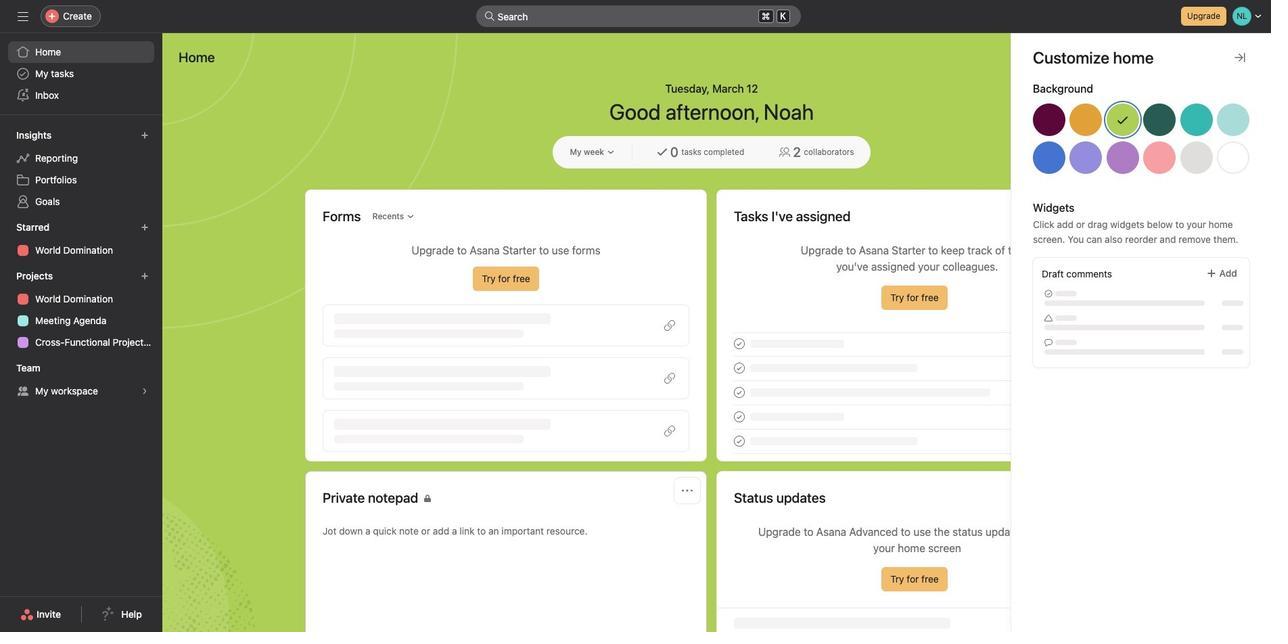 Task type: locate. For each thing, give the bounding box(es) containing it.
None field
[[476, 5, 801, 27]]

add items to starred image
[[141, 223, 149, 231]]

Search tasks, projects, and more text field
[[476, 5, 801, 27]]

global element
[[0, 33, 162, 114]]

teams element
[[0, 356, 162, 405]]

hide sidebar image
[[18, 11, 28, 22]]

option group
[[1033, 104, 1250, 179]]

projects element
[[0, 264, 162, 356]]



Task type: describe. For each thing, give the bounding box(es) containing it.
insights element
[[0, 123, 162, 215]]

prominent image
[[484, 11, 495, 22]]

new project or portfolio image
[[141, 272, 149, 280]]

starred element
[[0, 215, 162, 264]]

see details, my workspace image
[[141, 387, 149, 395]]

new insights image
[[141, 131, 149, 139]]

close customization pane image
[[1235, 52, 1246, 63]]



Task type: vqa. For each thing, say whether or not it's contained in the screenshot.
Add profile photo
no



